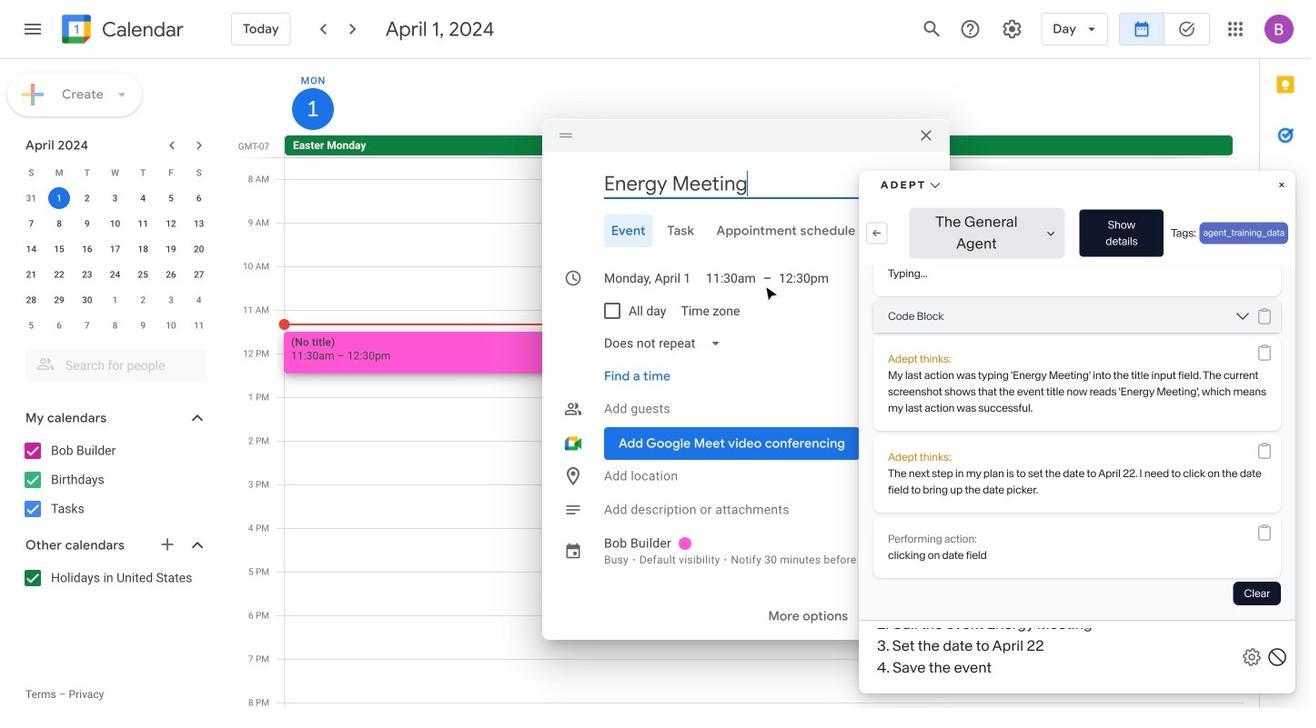 Task type: locate. For each thing, give the bounding box(es) containing it.
1 horizontal spatial tab list
[[1260, 59, 1310, 658]]

0 horizontal spatial may 8 element
[[104, 315, 126, 337]]

1 vertical spatial 15 element
[[652, 409, 674, 431]]

may 11 element for the left april 2024 grid
[[188, 315, 210, 337]]

16 element for 24 element to the right
[[685, 409, 706, 431]]

0 horizontal spatial may 2 element
[[132, 289, 154, 311]]

row group
[[17, 186, 213, 339], [614, 357, 842, 510]]

row group for the left april 2024 grid
[[17, 186, 213, 339]]

1 vertical spatial 14 element
[[620, 409, 641, 431]]

row group for april 2024 grid to the right
[[614, 357, 842, 510]]

may 8 element
[[104, 315, 126, 337], [717, 486, 739, 508]]

may 4 element
[[188, 289, 210, 311], [815, 460, 836, 482]]

20 element for 27 'element' related to the may 11 element associated with the left april 2024 grid
[[188, 238, 210, 260]]

15 element for 16 element for 24 element to the right
[[652, 409, 674, 431]]

25 element
[[132, 264, 154, 286], [750, 435, 771, 457]]

may 8 element for may 1 element associated with the topmost 24 element
[[104, 315, 126, 337]]

18 element
[[132, 238, 154, 260], [750, 409, 771, 431]]

may 2 element for 24 element to the right 25 element
[[750, 460, 771, 482]]

1 vertical spatial may 3 element
[[782, 460, 804, 482]]

0 vertical spatial may 10 element
[[160, 315, 182, 337]]

22 element
[[48, 264, 70, 286], [652, 435, 674, 457]]

1 vertical spatial may 2 element
[[750, 460, 771, 482]]

1 horizontal spatial may 8 element
[[717, 486, 739, 508]]

1 vertical spatial 19 element
[[782, 409, 804, 431]]

0 vertical spatial may 3 element
[[160, 289, 182, 311]]

may 2 element for 25 element related to the topmost 24 element
[[132, 289, 154, 311]]

18 element for 24 element to the right 25 element
[[750, 409, 771, 431]]

1 horizontal spatial may 4 element
[[815, 460, 836, 482]]

1 horizontal spatial may 10 element
[[782, 486, 804, 508]]

1 horizontal spatial 1, today element
[[652, 359, 674, 380]]

0 vertical spatial 22 element
[[48, 264, 70, 286]]

may 7 element
[[76, 315, 98, 337], [685, 486, 706, 508]]

0 horizontal spatial may 9 element
[[132, 315, 154, 337]]

1 horizontal spatial may 9 element
[[750, 486, 771, 508]]

1 vertical spatial may 1 element
[[717, 460, 739, 482]]

march 31 element for 7 element related to '21' element corresponding to 28 element related to the topmost 24 element's 16 element
[[20, 187, 42, 209]]

28 element for 16 element for 24 element to the right
[[620, 460, 641, 482]]

22 element for 15 "element" associated with 16 element for 24 element to the right
[[652, 435, 674, 457]]

27 element
[[188, 264, 210, 286], [815, 435, 836, 457]]

22 element for 15 "element" corresponding to the topmost 24 element's 16 element
[[48, 264, 70, 286]]

0 horizontal spatial 24 element
[[104, 264, 126, 286]]

tab list
[[1260, 59, 1310, 658], [557, 215, 935, 248]]

17 element down wednesday column header
[[717, 409, 739, 431]]

0 vertical spatial 14 element
[[20, 238, 42, 260]]

0 vertical spatial may 6 element
[[48, 315, 70, 337]]

may 5 element
[[20, 315, 42, 337], [620, 486, 641, 508]]

0 vertical spatial may 9 element
[[132, 315, 154, 337]]

1 vertical spatial 26 element
[[782, 435, 804, 457]]

may 7 element for the topmost 24 element
[[76, 315, 98, 337]]

0 vertical spatial march 31 element
[[20, 187, 42, 209]]

1 vertical spatial may 8 element
[[717, 486, 739, 508]]

18 element for 25 element related to the topmost 24 element
[[132, 238, 154, 260]]

24 element
[[104, 264, 126, 286], [717, 435, 739, 457]]

0 vertical spatial may 7 element
[[76, 315, 98, 337]]

1 horizontal spatial may 1 element
[[717, 460, 739, 482]]

20 element for 27 'element' corresponding to april 2024 grid to the right's the may 11 element
[[815, 409, 836, 431]]

main drawer image
[[22, 18, 44, 40]]

1 horizontal spatial 6 element
[[815, 359, 836, 380]]

may 4 element for 27 'element' related to the may 11 element associated with the left april 2024 grid
[[188, 289, 210, 311]]

3 element
[[104, 187, 126, 209]]

my calendars list
[[4, 437, 226, 524]]

1 horizontal spatial may 5 element
[[620, 486, 641, 508]]

5 element
[[160, 187, 182, 209]]

1 vertical spatial 21 element
[[620, 435, 641, 457]]

settings menu image
[[1001, 18, 1023, 40]]

1 vertical spatial may 9 element
[[750, 486, 771, 508]]

monday, april 1, today element
[[292, 88, 334, 130]]

0 vertical spatial 27 element
[[188, 264, 210, 286]]

1 horizontal spatial 7 element
[[620, 384, 641, 406]]

grid
[[233, 59, 1259, 709]]

17 element
[[104, 238, 126, 260], [717, 409, 739, 431]]

1 vertical spatial row group
[[614, 357, 842, 510]]

1 horizontal spatial 23 element
[[685, 435, 706, 457]]

1 horizontal spatial 19 element
[[782, 409, 804, 431]]

april 2024 grid
[[17, 160, 213, 339], [614, 331, 842, 510]]

14 element
[[20, 238, 42, 260], [620, 409, 641, 431]]

1 horizontal spatial 8 element
[[652, 384, 674, 406]]

cell for 7 element related to '21' element corresponding to 28 element related to the topmost 24 element's 16 element
[[45, 186, 73, 211]]

0 horizontal spatial 30 element
[[76, 289, 98, 311]]

Add title text field
[[604, 170, 935, 197]]

26 element
[[160, 264, 182, 286], [782, 435, 804, 457]]

1 vertical spatial 7 element
[[620, 384, 641, 406]]

0 vertical spatial 25 element
[[132, 264, 154, 286]]

1 horizontal spatial 13 element
[[815, 384, 836, 406]]

13 element
[[188, 213, 210, 235], [815, 384, 836, 406]]

cell
[[45, 186, 73, 211], [647, 357, 679, 382], [679, 357, 712, 382]]

19 element
[[160, 238, 182, 260], [782, 409, 804, 431]]

may 10 element
[[160, 315, 182, 337], [782, 486, 804, 508]]

14 element for 7 element related to '21' element corresponding to 28 element related to the topmost 24 element's 16 element
[[20, 238, 42, 260]]

may 3 element
[[160, 289, 182, 311], [782, 460, 804, 482]]

0 horizontal spatial may 1 element
[[104, 289, 126, 311]]

0 horizontal spatial march 31 element
[[20, 187, 42, 209]]

0 vertical spatial 28 element
[[20, 289, 42, 311]]

8 element
[[48, 213, 70, 235], [652, 384, 674, 406]]

saturday column header
[[809, 331, 842, 357]]

may 1 element
[[104, 289, 126, 311], [717, 460, 739, 482]]

1 horizontal spatial 26 element
[[782, 435, 804, 457]]

may 1 element for the topmost 24 element
[[104, 289, 126, 311]]

15 element
[[48, 238, 70, 260], [652, 409, 674, 431]]

1 horizontal spatial march 31 element
[[620, 359, 641, 380]]

may 5 element for 28 element related to the topmost 24 element's 16 element
[[20, 315, 42, 337]]

1 vertical spatial may 6 element
[[652, 486, 674, 508]]

1, today element for cell associated with 7 element associated with 28 element related to 16 element for 24 element to the right '21' element
[[652, 359, 674, 380]]

calendar element
[[58, 11, 184, 51]]

1 horizontal spatial row group
[[614, 357, 842, 510]]

7 element
[[20, 213, 42, 235], [620, 384, 641, 406]]

25 element for 24 element to the right
[[750, 435, 771, 457]]

may 6 element
[[48, 315, 70, 337], [652, 486, 674, 508]]

1 vertical spatial 22 element
[[652, 435, 674, 457]]

0 horizontal spatial 20 element
[[188, 238, 210, 260]]

1 vertical spatial may 5 element
[[620, 486, 641, 508]]

1, today element
[[48, 187, 70, 209], [652, 359, 674, 380]]

1 vertical spatial 8 element
[[652, 384, 674, 406]]

20 element
[[188, 238, 210, 260], [815, 409, 836, 431]]

0 horizontal spatial 27 element
[[188, 264, 210, 286]]

0 horizontal spatial may 4 element
[[188, 289, 210, 311]]

0 vertical spatial may 8 element
[[104, 315, 126, 337]]

may 11 element
[[188, 315, 210, 337], [815, 486, 836, 508]]

None search field
[[0, 342, 226, 382]]

1 horizontal spatial 20 element
[[815, 409, 836, 431]]

1 horizontal spatial 17 element
[[717, 409, 739, 431]]

16 element
[[76, 238, 98, 260], [685, 409, 706, 431]]

0 horizontal spatial 21 element
[[20, 264, 42, 286]]

28 element
[[20, 289, 42, 311], [620, 460, 641, 482]]

may 1 element for 24 element to the right
[[717, 460, 739, 482]]

1 horizontal spatial may 2 element
[[750, 460, 771, 482]]

13 element down the saturday column header
[[815, 384, 836, 406]]

0 horizontal spatial 22 element
[[48, 264, 70, 286]]

1 horizontal spatial may 3 element
[[782, 460, 804, 482]]

26 element for 27 'element' corresponding to april 2024 grid to the right's the may 11 element 19 element
[[782, 435, 804, 457]]

0 horizontal spatial 14 element
[[20, 238, 42, 260]]

0 horizontal spatial may 6 element
[[48, 315, 70, 337]]

1 horizontal spatial 22 element
[[652, 435, 674, 457]]

21 element
[[20, 264, 42, 286], [620, 435, 641, 457]]

17 element down the 10 element
[[104, 238, 126, 260]]

29 element
[[48, 289, 70, 311], [652, 460, 674, 482]]

0 vertical spatial 6 element
[[188, 187, 210, 209]]

1 vertical spatial march 31 element
[[620, 359, 641, 380]]

1 vertical spatial 27 element
[[815, 435, 836, 457]]

may 10 element for the may 11 element associated with the left april 2024 grid
[[160, 315, 182, 337]]

1 vertical spatial 28 element
[[620, 460, 641, 482]]

may 6 element for may 7 element for the topmost 24 element
[[48, 315, 70, 337]]

0 horizontal spatial 23 element
[[76, 264, 98, 286]]

may 6 element for may 7 element related to 24 element to the right
[[652, 486, 674, 508]]

8 element for 1, today element for cell associated with 7 element associated with 28 element related to 16 element for 24 element to the right '21' element
[[652, 384, 674, 406]]

0 vertical spatial 20 element
[[188, 238, 210, 260]]

heading
[[98, 19, 184, 40]]

0 horizontal spatial may 11 element
[[188, 315, 210, 337]]

row
[[277, 136, 1259, 157], [17, 160, 213, 186], [17, 186, 213, 211], [17, 211, 213, 237], [17, 237, 213, 262], [17, 262, 213, 288], [17, 288, 213, 313], [17, 313, 213, 339], [614, 331, 842, 357], [614, 357, 842, 382], [614, 382, 842, 408], [614, 408, 842, 433], [614, 433, 842, 459], [614, 459, 842, 484], [614, 484, 842, 510]]

0 vertical spatial 13 element
[[188, 213, 210, 235]]

4 element
[[132, 187, 154, 209]]

21 element for 28 element related to 16 element for 24 element to the right
[[620, 435, 641, 457]]

0 vertical spatial 17 element
[[104, 238, 126, 260]]

0 vertical spatial 18 element
[[132, 238, 154, 260]]

1 horizontal spatial 21 element
[[620, 435, 641, 457]]

6 element
[[188, 187, 210, 209], [815, 359, 836, 380]]

13 element right 12 element
[[188, 213, 210, 235]]

may 3 element for 26 element related to 27 'element' related to the may 11 element associated with the left april 2024 grid 19 element
[[160, 289, 182, 311]]

0 vertical spatial 23 element
[[76, 264, 98, 286]]

27 element for april 2024 grid to the right's the may 11 element
[[815, 435, 836, 457]]

1 vertical spatial 17 element
[[717, 409, 739, 431]]

march 31 element
[[20, 187, 42, 209], [620, 359, 641, 380]]

1 horizontal spatial 25 element
[[750, 435, 771, 457]]

19 element for 27 'element' corresponding to april 2024 grid to the right's the may 11 element
[[782, 409, 804, 431]]

30 element
[[76, 289, 98, 311], [685, 460, 706, 482]]

0 horizontal spatial may 3 element
[[160, 289, 182, 311]]

1 vertical spatial 1, today element
[[652, 359, 674, 380]]

2 element
[[76, 187, 98, 209]]

0 vertical spatial 16 element
[[76, 238, 98, 260]]

23 element
[[76, 264, 98, 286], [685, 435, 706, 457]]

may 9 element
[[132, 315, 154, 337], [750, 486, 771, 508]]

0 vertical spatial 30 element
[[76, 289, 98, 311]]

0 horizontal spatial 19 element
[[160, 238, 182, 260]]

1 vertical spatial 23 element
[[685, 435, 706, 457]]

1 vertical spatial 18 element
[[750, 409, 771, 431]]

6 element right the 5 element
[[188, 187, 210, 209]]

1 vertical spatial 16 element
[[685, 409, 706, 431]]

may 2 element
[[132, 289, 154, 311], [750, 460, 771, 482]]

1 vertical spatial may 11 element
[[815, 486, 836, 508]]

Start time text field
[[706, 262, 756, 295]]

1 horizontal spatial 27 element
[[815, 435, 836, 457]]

1 vertical spatial 24 element
[[717, 435, 739, 457]]

0 horizontal spatial 7 element
[[20, 213, 42, 235]]

0 horizontal spatial 26 element
[[160, 264, 182, 286]]

Search for people text field
[[36, 349, 197, 382]]

6 element down the saturday column header
[[815, 359, 836, 380]]

0 vertical spatial 7 element
[[20, 213, 42, 235]]

0 horizontal spatial 18 element
[[132, 238, 154, 260]]

may 4 element for 27 'element' corresponding to april 2024 grid to the right's the may 11 element
[[815, 460, 836, 482]]

0 vertical spatial 29 element
[[48, 289, 70, 311]]

29 element for 22 element corresponding to 15 "element" associated with 16 element for 24 element to the right
[[652, 460, 674, 482]]

1 vertical spatial may 7 element
[[685, 486, 706, 508]]



Task type: describe. For each thing, give the bounding box(es) containing it.
may 3 element for 26 element associated with 27 'element' corresponding to april 2024 grid to the right's the may 11 element 19 element
[[782, 460, 804, 482]]

26 element for 27 'element' related to the may 11 element associated with the left april 2024 grid 19 element
[[160, 264, 182, 286]]

29 element for 22 element related to 15 "element" corresponding to the topmost 24 element's 16 element
[[48, 289, 70, 311]]

1 horizontal spatial april 2024 grid
[[614, 331, 842, 510]]

9 element
[[76, 213, 98, 235]]

0 vertical spatial 24 element
[[104, 264, 126, 286]]

23 element for 16 element for 24 element to the right
[[685, 435, 706, 457]]

1, today element for cell related to 7 element related to '21' element corresponding to 28 element related to the topmost 24 element's 16 element
[[48, 187, 70, 209]]

may 10 element for april 2024 grid to the right's the may 11 element
[[782, 486, 804, 508]]

21 element for 28 element related to the topmost 24 element's 16 element
[[20, 264, 42, 286]]

12 element
[[160, 213, 182, 235]]

wednesday column header
[[712, 331, 744, 357]]

Start date text field
[[604, 262, 692, 295]]

15 element for the topmost 24 element's 16 element
[[48, 238, 70, 260]]

28 element for the topmost 24 element's 16 element
[[20, 289, 42, 311]]

march 31 element for 7 element associated with 28 element related to 16 element for 24 element to the right '21' element
[[620, 359, 641, 380]]

may 11 element for april 2024 grid to the right
[[815, 486, 836, 508]]

7 element for 28 element related to 16 element for 24 element to the right '21' element
[[620, 384, 641, 406]]

may 5 element for 28 element related to 16 element for 24 element to the right
[[620, 486, 641, 508]]

23 element for the topmost 24 element's 16 element
[[76, 264, 98, 286]]

0 horizontal spatial 13 element
[[188, 213, 210, 235]]

may 9 element for the may 11 element associated with the left april 2024 grid's may 10 element
[[132, 315, 154, 337]]

30 element for 23 element for the topmost 24 element's 16 element
[[76, 289, 98, 311]]

19 element for 27 'element' related to the may 11 element associated with the left april 2024 grid
[[160, 238, 182, 260]]

17 element for 24 element to the right
[[717, 409, 739, 431]]

17 element for the topmost 24 element
[[104, 238, 126, 260]]

End time text field
[[779, 262, 829, 295]]

10 element
[[104, 213, 126, 235]]

14 element for 7 element associated with 28 element related to 16 element for 24 element to the right '21' element
[[620, 409, 641, 431]]

may 8 element for may 1 element for 24 element to the right
[[717, 486, 739, 508]]

11 element
[[132, 213, 154, 235]]

add other calendars image
[[158, 536, 177, 554]]

0 horizontal spatial tab list
[[557, 215, 935, 248]]

25 element for the topmost 24 element
[[132, 264, 154, 286]]

may 7 element for 24 element to the right
[[685, 486, 706, 508]]

may 9 element for may 10 element related to april 2024 grid to the right's the may 11 element
[[750, 486, 771, 508]]

1 horizontal spatial 24 element
[[717, 435, 739, 457]]

to element
[[763, 271, 772, 286]]

16 element for the topmost 24 element
[[76, 238, 98, 260]]

7 element for '21' element corresponding to 28 element related to the topmost 24 element's 16 element
[[20, 213, 42, 235]]

0 horizontal spatial april 2024 grid
[[17, 160, 213, 339]]

cell for 7 element associated with 28 element related to 16 element for 24 element to the right '21' element
[[647, 357, 679, 382]]

1 vertical spatial 6 element
[[815, 359, 836, 380]]

30 element for 16 element for 24 element to the right's 23 element
[[685, 460, 706, 482]]

heading inside calendar element
[[98, 19, 184, 40]]

8 element for 1, today element associated with cell related to 7 element related to '21' element corresponding to 28 element related to the topmost 24 element's 16 element
[[48, 213, 70, 235]]

27 element for the may 11 element associated with the left april 2024 grid
[[188, 264, 210, 286]]



Task type: vqa. For each thing, say whether or not it's contained in the screenshot.
top 8 'Element'
yes



